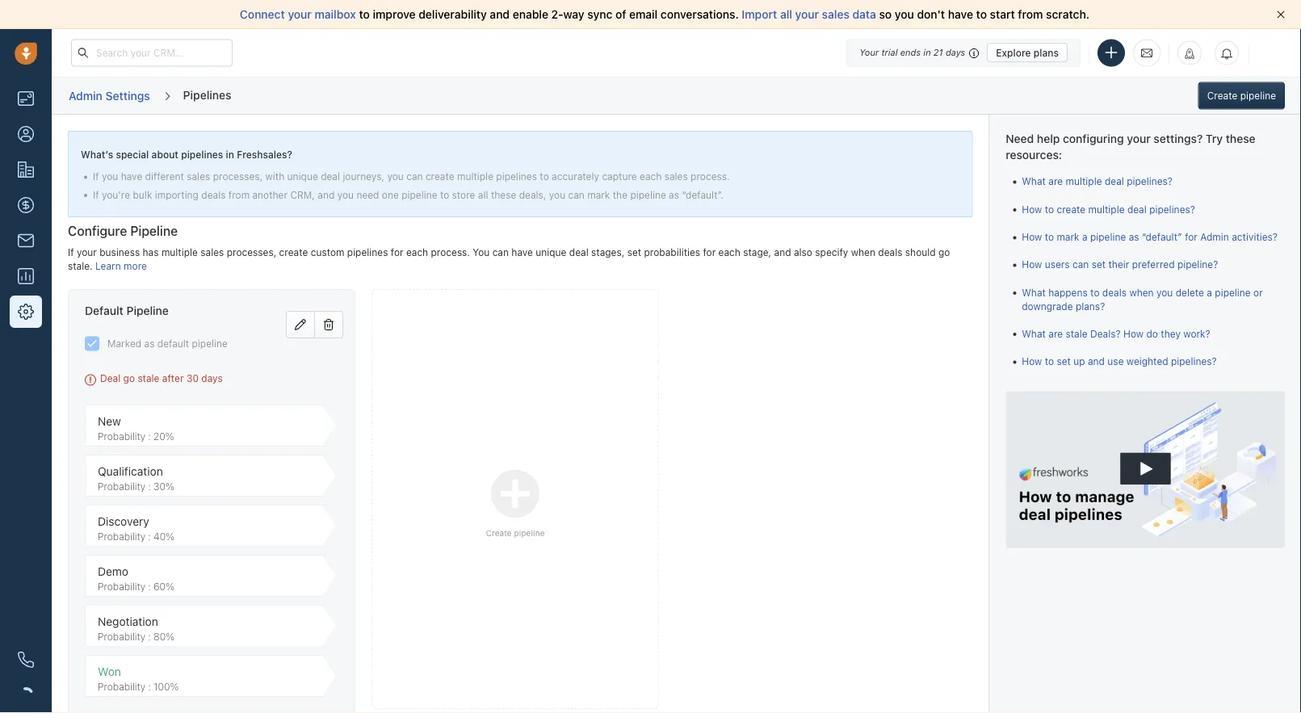 Task type: describe. For each thing, give the bounding box(es) containing it.
to right mailbox
[[359, 8, 370, 21]]

days for deal go stale after 30 days
[[201, 373, 223, 384]]

won probability : 100%
[[98, 665, 179, 693]]

special
[[116, 149, 149, 160]]

sync
[[588, 8, 613, 21]]

0 horizontal spatial as
[[144, 338, 155, 349]]

how to mark a pipeline as "default" for admin activities?
[[1022, 231, 1278, 243]]

multiple inside if you have different sales processes, with unique deal journeys, you can create multiple pipelines to accurately capture each sales process. if you're bulk importing deals from another crm, and you need one pipeline to store all these deals, you can mark the pipeline as "default".
[[457, 171, 494, 182]]

different
[[145, 171, 184, 182]]

: for won
[[148, 682, 151, 693]]

connect your mailbox to improve deliverability and enable 2-way sync of email conversations. import all your sales data so you don't have to start from scratch.
[[240, 8, 1090, 21]]

and inside if your business has multiple sales processes, create custom pipelines for each process. you can have unique deal stages, set probabilities for each stage, and also specify when deals should go stale.
[[774, 246, 791, 258]]

pipeline inside what happens to deals when you delete a pipeline or downgrade plans?
[[1215, 287, 1251, 298]]

process. inside if your business has multiple sales processes, create custom pipelines for each process. you can have unique deal stages, set probabilities for each stage, and also specify when deals should go stale.
[[431, 246, 470, 258]]

are for stale
[[1049, 328, 1063, 340]]

1 horizontal spatial from
[[1018, 8, 1043, 21]]

crm,
[[290, 189, 315, 200]]

qualification
[[98, 465, 163, 478]]

stale for deals?
[[1066, 328, 1088, 340]]

enable
[[513, 8, 549, 21]]

default
[[157, 338, 189, 349]]

you up you're
[[102, 171, 118, 182]]

downgrade
[[1022, 301, 1073, 312]]

default
[[85, 304, 124, 317]]

to up "users"
[[1045, 231, 1054, 243]]

activities?
[[1232, 231, 1278, 243]]

probability for qualification
[[98, 481, 146, 492]]

deal
[[100, 373, 121, 384]]

ends
[[901, 47, 921, 58]]

if you have different sales processes, with unique deal journeys, you can create multiple pipelines to accurately capture each sales process. if you're bulk importing deals from another crm, and you need one pipeline to store all these deals, you can mark the pipeline as "default".
[[93, 171, 730, 200]]

phone image
[[18, 652, 34, 668]]

your inside need help configuring your settings? try these resources:
[[1127, 132, 1151, 145]]

0 vertical spatial a
[[1083, 231, 1088, 243]]

what for what are multiple deal pipelines?
[[1022, 176, 1046, 187]]

: for negotiation
[[148, 631, 151, 643]]

60%
[[154, 581, 174, 593]]

processes, inside if you have different sales processes, with unique deal journeys, you can create multiple pipelines to accurately capture each sales process. if you're bulk importing deals from another crm, and you need one pipeline to store all these deals, you can mark the pipeline as "default".
[[213, 171, 263, 182]]

connect your mailbox link
[[240, 8, 359, 21]]

with
[[265, 171, 285, 182]]

as inside if you have different sales processes, with unique deal journeys, you can create multiple pipelines to accurately capture each sales process. if you're bulk importing deals from another crm, and you need one pipeline to store all these deals, you can mark the pipeline as "default".
[[669, 189, 680, 200]]

up
[[1074, 356, 1086, 367]]

stage,
[[744, 246, 772, 258]]

30%
[[154, 481, 174, 492]]

has
[[143, 246, 159, 258]]

negotiation
[[98, 615, 158, 629]]

how to set up and use weighted pipelines?
[[1022, 356, 1217, 367]]

2 horizontal spatial set
[[1092, 259, 1106, 270]]

what happens to deals when you delete a pipeline or downgrade plans?
[[1022, 287, 1263, 312]]

one
[[382, 189, 399, 200]]

can inside if your business has multiple sales processes, create custom pipelines for each process. you can have unique deal stages, set probabilities for each stage, and also specify when deals should go stale.
[[493, 246, 509, 258]]

you up one
[[387, 171, 404, 182]]

store
[[452, 189, 475, 200]]

probability for discovery
[[98, 531, 146, 543]]

need
[[357, 189, 379, 200]]

pipelines inside if you have different sales processes, with unique deal journeys, you can create multiple pipelines to accurately capture each sales process. if you're bulk importing deals from another crm, and you need one pipeline to store all these deals, you can mark the pipeline as "default".
[[496, 171, 537, 182]]

capture
[[602, 171, 637, 182]]

0 vertical spatial pipelines?
[[1127, 176, 1173, 187]]

what's special about pipelines in freshsales?
[[81, 149, 292, 160]]

way
[[564, 8, 585, 21]]

their
[[1109, 259, 1130, 270]]

to up deals, at the top left of page
[[540, 171, 549, 182]]

stale.
[[68, 260, 93, 272]]

what happens to deals when you delete a pipeline or downgrade plans? link
[[1022, 287, 1263, 312]]

what are multiple deal pipelines? link
[[1022, 176, 1173, 187]]

30
[[187, 373, 199, 384]]

to down what are multiple deal pipelines? link
[[1045, 204, 1054, 215]]

these inside if you have different sales processes, with unique deal journeys, you can create multiple pipelines to accurately capture each sales process. if you're bulk importing deals from another crm, and you need one pipeline to store all these deals, you can mark the pipeline as "default".
[[491, 189, 517, 200]]

accurately
[[552, 171, 600, 182]]

freshsales?
[[237, 149, 292, 160]]

import
[[742, 8, 778, 21]]

multiple down what are multiple deal pipelines?
[[1089, 204, 1125, 215]]

how left do
[[1124, 328, 1144, 340]]

more
[[124, 260, 147, 272]]

journeys,
[[343, 171, 385, 182]]

process. inside if you have different sales processes, with unique deal journeys, you can create multiple pipelines to accurately capture each sales process. if you're bulk importing deals from another crm, and you need one pipeline to store all these deals, you can mark the pipeline as "default".
[[691, 171, 730, 182]]

2 horizontal spatial for
[[1185, 231, 1198, 243]]

what for what are stale deals? how do they work?
[[1022, 328, 1046, 340]]

deals inside if you have different sales processes, with unique deal journeys, you can create multiple pipelines to accurately capture each sales process. if you're bulk importing deals from another crm, and you need one pipeline to store all these deals, you can mark the pipeline as "default".
[[201, 189, 226, 200]]

and left enable
[[490, 8, 510, 21]]

and right up
[[1088, 356, 1105, 367]]

0 vertical spatial all
[[780, 8, 793, 21]]

40%
[[154, 531, 175, 543]]

demo probability : 60%
[[98, 565, 174, 593]]

pipelines inside if your business has multiple sales processes, create custom pipelines for each process. you can have unique deal stages, set probabilities for each stage, and also specify when deals should go stale.
[[347, 246, 388, 258]]

to left up
[[1045, 356, 1054, 367]]

need help configuring your settings? try these resources:
[[1006, 132, 1256, 161]]

create inside if your business has multiple sales processes, create custom pipelines for each process. you can have unique deal stages, set probabilities for each stage, and also specify when deals should go stale.
[[279, 246, 308, 258]]

learn more link
[[95, 260, 147, 272]]

new
[[98, 415, 121, 428]]

deals inside what happens to deals when you delete a pipeline or downgrade plans?
[[1103, 287, 1127, 298]]

sales inside if your business has multiple sales processes, create custom pipelines for each process. you can have unique deal stages, set probabilities for each stage, and also specify when deals should go stale.
[[201, 246, 224, 258]]

how to mark a pipeline as "default" for admin activities? link
[[1022, 231, 1278, 243]]

explore plans
[[996, 47, 1059, 58]]

1 horizontal spatial admin
[[1201, 231, 1230, 243]]

configuring
[[1063, 132, 1124, 145]]

close image
[[1277, 11, 1285, 19]]

and inside if you have different sales processes, with unique deal journeys, you can create multiple pipelines to accurately capture each sales process. if you're bulk importing deals from another crm, and you need one pipeline to store all these deals, you can mark the pipeline as "default".
[[318, 189, 335, 200]]

resources:
[[1006, 148, 1063, 161]]

start
[[990, 8, 1015, 21]]

try
[[1206, 132, 1223, 145]]

deal up how to create multiple deal pipelines? link on the right top of page
[[1105, 176, 1125, 187]]

1 vertical spatial pipelines?
[[1150, 204, 1196, 215]]

2 vertical spatial pipelines?
[[1172, 356, 1217, 367]]

create inside if you have different sales processes, with unique deal journeys, you can create multiple pipelines to accurately capture each sales process. if you're bulk importing deals from another crm, and you need one pipeline to store all these deals, you can mark the pipeline as "default".
[[426, 171, 455, 182]]

create pipeline inside 'link'
[[486, 529, 545, 538]]

"default"
[[1142, 231, 1183, 243]]

you left need on the top left of page
[[337, 189, 354, 200]]

to left start
[[977, 8, 987, 21]]

how to set up and use weighted pipelines? link
[[1022, 356, 1217, 367]]

new probability : 20%
[[98, 415, 174, 442]]

: for demo
[[148, 581, 151, 593]]

data
[[853, 8, 877, 21]]

Search your CRM... text field
[[71, 39, 233, 67]]

create inside 'button'
[[1208, 90, 1238, 101]]

learn more
[[95, 260, 147, 272]]

about
[[152, 149, 179, 160]]

2 horizontal spatial each
[[719, 246, 741, 258]]

sales up the "default".
[[665, 171, 688, 182]]

multiple up how to create multiple deal pipelines?
[[1066, 176, 1103, 187]]

0 horizontal spatial for
[[391, 246, 404, 258]]

or
[[1254, 287, 1263, 298]]

learn
[[95, 260, 121, 272]]

can down accurately
[[568, 189, 585, 200]]

20%
[[154, 431, 174, 442]]

your right import
[[796, 8, 819, 21]]

can right journeys, on the left
[[407, 171, 423, 182]]

1 horizontal spatial set
[[1057, 356, 1071, 367]]

pipeline inside the create pipeline 'button'
[[1241, 90, 1277, 101]]

custom
[[311, 246, 345, 258]]

the
[[613, 189, 628, 200]]

deal inside if you have different sales processes, with unique deal journeys, you can create multiple pipelines to accurately capture each sales process. if you're bulk importing deals from another crm, and you need one pipeline to store all these deals, you can mark the pipeline as "default".
[[321, 171, 340, 182]]

use
[[1108, 356, 1124, 367]]

trial
[[882, 47, 898, 58]]

you
[[473, 246, 490, 258]]

deals inside if your business has multiple sales processes, create custom pipelines for each process. you can have unique deal stages, set probabilities for each stage, and also specify when deals should go stale.
[[879, 246, 903, 258]]

scratch.
[[1046, 8, 1090, 21]]

probabilities
[[644, 246, 701, 258]]

to left "store"
[[440, 189, 449, 200]]

how users can set their preferred pipeline? link
[[1022, 259, 1219, 270]]

if for you
[[93, 171, 99, 182]]

from inside if you have different sales processes, with unique deal journeys, you can create multiple pipelines to accurately capture each sales process. if you're bulk importing deals from another crm, and you need one pipeline to store all these deals, you can mark the pipeline as "default".
[[229, 189, 250, 200]]

have inside if your business has multiple sales processes, create custom pipelines for each process. you can have unique deal stages, set probabilities for each stage, and also specify when deals should go stale.
[[512, 246, 533, 258]]

"default".
[[682, 189, 724, 200]]

a inside what happens to deals when you delete a pipeline or downgrade plans?
[[1207, 287, 1213, 298]]

settings
[[106, 89, 150, 102]]



Task type: locate. For each thing, give the bounding box(es) containing it.
negotiation probability : 80%
[[98, 615, 174, 643]]

each left stage,
[[719, 246, 741, 258]]

1 horizontal spatial days
[[946, 47, 966, 58]]

3 : from the top
[[148, 531, 151, 543]]

what are stale deals? how do they work? link
[[1022, 328, 1211, 340]]

2 horizontal spatial deals
[[1103, 287, 1127, 298]]

0 vertical spatial mark
[[588, 189, 610, 200]]

1 horizontal spatial a
[[1207, 287, 1213, 298]]

they
[[1161, 328, 1181, 340]]

process. up the "default".
[[691, 171, 730, 182]]

qualification probability : 30%
[[98, 465, 174, 492]]

1 horizontal spatial pipelines
[[347, 246, 388, 258]]

create pipeline
[[1208, 90, 1277, 101], [486, 529, 545, 538]]

each inside if you have different sales processes, with unique deal journeys, you can create multiple pipelines to accurately capture each sales process. if you're bulk importing deals from another crm, and you need one pipeline to store all these deals, you can mark the pipeline as "default".
[[640, 171, 662, 182]]

1 horizontal spatial each
[[640, 171, 662, 182]]

1 vertical spatial create
[[1057, 204, 1086, 215]]

how to create multiple deal pipelines?
[[1022, 204, 1196, 215]]

probability down negotiation
[[98, 631, 146, 643]]

0 vertical spatial create
[[1208, 90, 1238, 101]]

3 probability from the top
[[98, 531, 146, 543]]

create pipeline inside 'button'
[[1208, 90, 1277, 101]]

2 probability from the top
[[98, 481, 146, 492]]

multiple right has
[[161, 246, 198, 258]]

pipeline?
[[1178, 259, 1219, 270]]

also
[[794, 246, 813, 258]]

all inside if you have different sales processes, with unique deal journeys, you can create multiple pipelines to accurately capture each sales process. if you're bulk importing deals from another crm, and you need one pipeline to store all these deals, you can mark the pipeline as "default".
[[478, 189, 488, 200]]

2 horizontal spatial create
[[1057, 204, 1086, 215]]

1 vertical spatial what
[[1022, 287, 1046, 298]]

processes,
[[213, 171, 263, 182], [227, 246, 277, 258]]

are for multiple
[[1049, 176, 1063, 187]]

configure pipeline
[[68, 223, 178, 239]]

deals up plans?
[[1103, 287, 1127, 298]]

0 horizontal spatial go
[[123, 373, 135, 384]]

for right probabilities on the top of the page
[[703, 246, 716, 258]]

how for can
[[1022, 259, 1043, 270]]

2 horizontal spatial have
[[948, 8, 974, 21]]

deals,
[[519, 189, 547, 200]]

0 horizontal spatial deals
[[201, 189, 226, 200]]

3 what from the top
[[1022, 328, 1046, 340]]

all right import
[[780, 8, 793, 21]]

sales left data
[[822, 8, 850, 21]]

discovery
[[98, 515, 149, 528]]

2 vertical spatial create
[[279, 246, 308, 258]]

your up stale.
[[77, 246, 97, 258]]

a right delete
[[1207, 287, 1213, 298]]

settings?
[[1154, 132, 1203, 145]]

process. left you
[[431, 246, 470, 258]]

discovery probability : 40%
[[98, 515, 175, 543]]

probability inside new probability : 20%
[[98, 431, 146, 442]]

1 vertical spatial pipeline
[[126, 304, 169, 317]]

sales down what's special about pipelines in freshsales?
[[187, 171, 210, 182]]

if your business has multiple sales processes, create custom pipelines for each process. you can have unique deal stages, set probabilities for each stage, and also specify when deals should go stale.
[[68, 246, 951, 272]]

1 vertical spatial these
[[491, 189, 517, 200]]

sales right has
[[201, 246, 224, 258]]

are
[[1049, 176, 1063, 187], [1049, 328, 1063, 340]]

all right "store"
[[478, 189, 488, 200]]

1 vertical spatial have
[[121, 171, 142, 182]]

and
[[490, 8, 510, 21], [318, 189, 335, 200], [774, 246, 791, 258], [1088, 356, 1105, 367]]

1 vertical spatial are
[[1049, 328, 1063, 340]]

what
[[1022, 176, 1046, 187], [1022, 287, 1046, 298], [1022, 328, 1046, 340]]

you
[[895, 8, 915, 21], [102, 171, 118, 182], [387, 171, 404, 182], [337, 189, 354, 200], [549, 189, 566, 200], [1157, 287, 1173, 298]]

demo
[[98, 565, 128, 578]]

when inside if your business has multiple sales processes, create custom pipelines for each process. you can have unique deal stages, set probabilities for each stage, and also specify when deals should go stale.
[[851, 246, 876, 258]]

: left 40%
[[148, 531, 151, 543]]

create down what are multiple deal pipelines?
[[1057, 204, 1086, 215]]

0 vertical spatial what
[[1022, 176, 1046, 187]]

users
[[1045, 259, 1070, 270]]

can right "users"
[[1073, 259, 1089, 270]]

0 vertical spatial deals
[[201, 189, 226, 200]]

mark up "users"
[[1057, 231, 1080, 243]]

stale up up
[[1066, 328, 1088, 340]]

each left you
[[406, 246, 428, 258]]

phone element
[[10, 644, 42, 676]]

0 horizontal spatial in
[[226, 149, 234, 160]]

6 probability from the top
[[98, 682, 146, 693]]

as
[[669, 189, 680, 200], [1129, 231, 1140, 243], [144, 338, 155, 349]]

0 vertical spatial unique
[[287, 171, 318, 182]]

1 horizontal spatial go
[[939, 246, 951, 258]]

1 what from the top
[[1022, 176, 1046, 187]]

as left "default"
[[1129, 231, 1140, 243]]

0 vertical spatial pipelines
[[181, 149, 223, 160]]

configure
[[68, 223, 127, 239]]

as left the "default".
[[669, 189, 680, 200]]

send email image
[[1142, 46, 1153, 60]]

set left up
[[1057, 356, 1071, 367]]

have up bulk
[[121, 171, 142, 182]]

0 horizontal spatial stale
[[138, 373, 160, 384]]

0 vertical spatial if
[[93, 171, 99, 182]]

unique inside if your business has multiple sales processes, create custom pipelines for each process. you can have unique deal stages, set probabilities for each stage, and also specify when deals should go stale.
[[536, 246, 567, 258]]

2 vertical spatial pipelines
[[347, 246, 388, 258]]

unique left stages,
[[536, 246, 567, 258]]

4 : from the top
[[148, 581, 151, 593]]

if for your
[[68, 246, 74, 258]]

multiple
[[457, 171, 494, 182], [1066, 176, 1103, 187], [1089, 204, 1125, 215], [161, 246, 198, 258]]

0 vertical spatial when
[[851, 246, 876, 258]]

0 horizontal spatial process.
[[431, 246, 470, 258]]

days right 30
[[201, 373, 223, 384]]

pipelines right custom at the left top
[[347, 246, 388, 258]]

1 horizontal spatial mark
[[1057, 231, 1080, 243]]

pipelines? up "default"
[[1150, 204, 1196, 215]]

importing
[[155, 189, 199, 200]]

processes, down another on the top of the page
[[227, 246, 277, 258]]

set left the their at the right of the page
[[1092, 259, 1106, 270]]

a
[[1083, 231, 1088, 243], [1207, 287, 1213, 298]]

have right you
[[512, 246, 533, 258]]

0 horizontal spatial admin
[[69, 89, 103, 102]]

1 vertical spatial pipelines
[[496, 171, 537, 182]]

0 horizontal spatial days
[[201, 373, 223, 384]]

probability inside negotiation probability : 80%
[[98, 631, 146, 643]]

what down the downgrade
[[1022, 328, 1046, 340]]

pipeline up has
[[130, 223, 178, 239]]

go inside if your business has multiple sales processes, create custom pipelines for each process. you can have unique deal stages, set probabilities for each stage, and also specify when deals should go stale.
[[939, 246, 951, 258]]

preferred
[[1133, 259, 1175, 270]]

pipelines
[[181, 149, 223, 160], [496, 171, 537, 182], [347, 246, 388, 258]]

what's
[[81, 149, 113, 160]]

work?
[[1184, 328, 1211, 340]]

0 horizontal spatial all
[[478, 189, 488, 200]]

and left also
[[774, 246, 791, 258]]

1 horizontal spatial for
[[703, 246, 716, 258]]

your
[[860, 47, 879, 58]]

deal inside if your business has multiple sales processes, create custom pipelines for each process. you can have unique deal stages, set probabilities for each stage, and also specify when deals should go stale.
[[569, 246, 589, 258]]

as left default
[[144, 338, 155, 349]]

default pipeline
[[85, 304, 169, 317]]

each
[[640, 171, 662, 182], [406, 246, 428, 258], [719, 246, 741, 258]]

deals right the importing on the left top of the page
[[201, 189, 226, 200]]

when inside what happens to deals when you delete a pipeline or downgrade plans?
[[1130, 287, 1154, 298]]

0 horizontal spatial each
[[406, 246, 428, 258]]

these left deals, at the top left of page
[[491, 189, 517, 200]]

1 are from the top
[[1049, 176, 1063, 187]]

0 vertical spatial process.
[[691, 171, 730, 182]]

pipeline for configure pipeline
[[130, 223, 178, 239]]

you right deals, at the top left of page
[[549, 189, 566, 200]]

explore
[[996, 47, 1031, 58]]

1 probability from the top
[[98, 431, 146, 442]]

1 horizontal spatial all
[[780, 8, 793, 21]]

are down the downgrade
[[1049, 328, 1063, 340]]

0 vertical spatial processes,
[[213, 171, 263, 182]]

probability down qualification
[[98, 481, 146, 492]]

create
[[426, 171, 455, 182], [1057, 204, 1086, 215], [279, 246, 308, 258]]

each right capture
[[640, 171, 662, 182]]

in left the 21
[[924, 47, 931, 58]]

from left another on the top of the page
[[229, 189, 250, 200]]

0 horizontal spatial pipelines
[[181, 149, 223, 160]]

pipeline for default pipeline
[[126, 304, 169, 317]]

1 horizontal spatial unique
[[536, 246, 567, 258]]

5 : from the top
[[148, 631, 151, 643]]

deal left journeys, on the left
[[321, 171, 340, 182]]

probability inside won probability : 100%
[[98, 682, 146, 693]]

1 horizontal spatial as
[[669, 189, 680, 200]]

2 vertical spatial if
[[68, 246, 74, 258]]

1 horizontal spatial stale
[[1066, 328, 1088, 340]]

0 vertical spatial set
[[628, 246, 642, 258]]

deals left should
[[879, 246, 903, 258]]

create pipeline link
[[372, 290, 659, 708]]

: for new
[[148, 431, 151, 442]]

admin settings link
[[68, 83, 151, 108]]

don't
[[917, 8, 945, 21]]

probability for demo
[[98, 581, 146, 593]]

after
[[162, 373, 184, 384]]

: inside demo probability : 60%
[[148, 581, 151, 593]]

probability down the demo
[[98, 581, 146, 593]]

4 probability from the top
[[98, 581, 146, 593]]

help
[[1037, 132, 1060, 145]]

stale for after
[[138, 373, 160, 384]]

conversations.
[[661, 8, 739, 21]]

1 horizontal spatial these
[[1226, 132, 1256, 145]]

1 vertical spatial admin
[[1201, 231, 1230, 243]]

what are stale deals? how do they work?
[[1022, 328, 1211, 340]]

how for mark
[[1022, 231, 1043, 243]]

how for create
[[1022, 204, 1043, 215]]

0 vertical spatial go
[[939, 246, 951, 258]]

if down what's
[[93, 171, 99, 182]]

probability inside qualification probability : 30%
[[98, 481, 146, 492]]

: for discovery
[[148, 531, 151, 543]]

1 horizontal spatial create
[[1208, 90, 1238, 101]]

you right so
[[895, 8, 915, 21]]

for up pipeline?
[[1185, 231, 1198, 243]]

your
[[288, 8, 312, 21], [796, 8, 819, 21], [1127, 132, 1151, 145], [77, 246, 97, 258]]

1 horizontal spatial have
[[512, 246, 533, 258]]

: inside new probability : 20%
[[148, 431, 151, 442]]

0 vertical spatial pipeline
[[130, 223, 178, 239]]

and right "crm,"
[[318, 189, 335, 200]]

multiple up "store"
[[457, 171, 494, 182]]

2 vertical spatial as
[[144, 338, 155, 349]]

2 vertical spatial deals
[[1103, 287, 1127, 298]]

plans
[[1034, 47, 1059, 58]]

1 vertical spatial all
[[478, 189, 488, 200]]

1 vertical spatial if
[[93, 189, 99, 200]]

1 vertical spatial days
[[201, 373, 223, 384]]

deal up how to mark a pipeline as "default" for admin activities? link
[[1128, 204, 1147, 215]]

pipeline up marked as default pipeline
[[126, 304, 169, 317]]

80%
[[154, 631, 174, 643]]

what up the downgrade
[[1022, 287, 1046, 298]]

have inside if you have different sales processes, with unique deal journeys, you can create multiple pipelines to accurately capture each sales process. if you're bulk importing deals from another crm, and you need one pipeline to store all these deals, you can mark the pipeline as "default".
[[121, 171, 142, 182]]

you inside what happens to deals when you delete a pipeline or downgrade plans?
[[1157, 287, 1173, 298]]

probability down won on the left
[[98, 682, 146, 693]]

2 vertical spatial what
[[1022, 328, 1046, 340]]

if inside if your business has multiple sales processes, create custom pipelines for each process. you can have unique deal stages, set probabilities for each stage, and also specify when deals should go stale.
[[68, 246, 74, 258]]

your left mailbox
[[288, 8, 312, 21]]

won
[[98, 665, 121, 679]]

do
[[1147, 328, 1159, 340]]

2 are from the top
[[1049, 328, 1063, 340]]

1 horizontal spatial deals
[[879, 246, 903, 258]]

: left 80%
[[148, 631, 151, 643]]

0 vertical spatial in
[[924, 47, 931, 58]]

process.
[[691, 171, 730, 182], [431, 246, 470, 258]]

of
[[616, 8, 626, 21]]

1 horizontal spatial create
[[426, 171, 455, 182]]

0 horizontal spatial a
[[1083, 231, 1088, 243]]

if up stale.
[[68, 246, 74, 258]]

these inside need help configuring your settings? try these resources:
[[1226, 132, 1256, 145]]

0 vertical spatial create
[[426, 171, 455, 182]]

set
[[628, 246, 642, 258], [1092, 259, 1106, 270], [1057, 356, 1071, 367]]

probability inside discovery probability : 40%
[[98, 531, 146, 543]]

how left "users"
[[1022, 259, 1043, 270]]

0 horizontal spatial from
[[229, 189, 250, 200]]

admin left settings
[[69, 89, 103, 102]]

unique up "crm,"
[[287, 171, 318, 182]]

go right should
[[939, 246, 951, 258]]

can right you
[[493, 246, 509, 258]]

0 horizontal spatial unique
[[287, 171, 318, 182]]

so
[[880, 8, 892, 21]]

: inside negotiation probability : 80%
[[148, 631, 151, 643]]

create up "store"
[[426, 171, 455, 182]]

set inside if your business has multiple sales processes, create custom pipelines for each process. you can have unique deal stages, set probabilities for each stage, and also specify when deals should go stale.
[[628, 246, 642, 258]]

business
[[100, 246, 140, 258]]

bulk
[[133, 189, 152, 200]]

improve
[[373, 8, 416, 21]]

0 vertical spatial as
[[669, 189, 680, 200]]

:
[[148, 431, 151, 442], [148, 481, 151, 492], [148, 531, 151, 543], [148, 581, 151, 593], [148, 631, 151, 643], [148, 682, 151, 693]]

set right stages,
[[628, 246, 642, 258]]

admin settings
[[69, 89, 150, 102]]

mailbox
[[315, 8, 356, 21]]

pipelines up deals, at the top left of page
[[496, 171, 537, 182]]

what for what happens to deals when you delete a pipeline or downgrade plans?
[[1022, 287, 1046, 298]]

mark left "the"
[[588, 189, 610, 200]]

: inside won probability : 100%
[[148, 682, 151, 693]]

you're
[[102, 189, 130, 200]]

go right the deal
[[123, 373, 135, 384]]

probability inside demo probability : 60%
[[98, 581, 146, 593]]

how to create multiple deal pipelines? link
[[1022, 204, 1196, 215]]

create left custom at the left top
[[279, 246, 308, 258]]

what's new image
[[1185, 48, 1196, 59]]

0 horizontal spatial create pipeline
[[486, 529, 545, 538]]

should
[[906, 246, 936, 258]]

1 horizontal spatial when
[[1130, 287, 1154, 298]]

mark inside if you have different sales processes, with unique deal journeys, you can create multiple pipelines to accurately capture each sales process. if you're bulk importing deals from another crm, and you need one pipeline to store all these deals, you can mark the pipeline as "default".
[[588, 189, 610, 200]]

these right try
[[1226, 132, 1256, 145]]

0 vertical spatial from
[[1018, 8, 1043, 21]]

1 vertical spatial mark
[[1057, 231, 1080, 243]]

1 vertical spatial from
[[229, 189, 250, 200]]

probability for new
[[98, 431, 146, 442]]

0 horizontal spatial create
[[279, 246, 308, 258]]

how for set
[[1022, 356, 1043, 367]]

2 what from the top
[[1022, 287, 1046, 298]]

stale left "after"
[[138, 373, 160, 384]]

in left freshsales?
[[226, 149, 234, 160]]

2 : from the top
[[148, 481, 151, 492]]

probability down discovery
[[98, 531, 146, 543]]

create inside 'link'
[[486, 529, 512, 538]]

what down resources: at the right top of the page
[[1022, 176, 1046, 187]]

multiple inside if your business has multiple sales processes, create custom pipelines for each process. you can have unique deal stages, set probabilities for each stage, and also specify when deals should go stale.
[[161, 246, 198, 258]]

deliverability
[[419, 8, 487, 21]]

your inside if your business has multiple sales processes, create custom pipelines for each process. you can have unique deal stages, set probabilities for each stage, and also specify when deals should go stale.
[[77, 246, 97, 258]]

unique inside if you have different sales processes, with unique deal journeys, you can create multiple pipelines to accurately capture each sales process. if you're bulk importing deals from another crm, and you need one pipeline to store all these deals, you can mark the pipeline as "default".
[[287, 171, 318, 182]]

what inside what happens to deals when you delete a pipeline or downgrade plans?
[[1022, 287, 1046, 298]]

2 vertical spatial set
[[1057, 356, 1071, 367]]

unique
[[287, 171, 318, 182], [536, 246, 567, 258]]

1 vertical spatial a
[[1207, 287, 1213, 298]]

1 vertical spatial create pipeline
[[486, 529, 545, 538]]

1 vertical spatial unique
[[536, 246, 567, 258]]

5 probability from the top
[[98, 631, 146, 643]]

1 vertical spatial process.
[[431, 246, 470, 258]]

6 : from the top
[[148, 682, 151, 693]]

: left 30%
[[148, 481, 151, 492]]

these
[[1226, 132, 1256, 145], [491, 189, 517, 200]]

1 : from the top
[[148, 431, 151, 442]]

0 vertical spatial stale
[[1066, 328, 1088, 340]]

have right don't
[[948, 8, 974, 21]]

pipelines right about
[[181, 149, 223, 160]]

1 horizontal spatial in
[[924, 47, 931, 58]]

create
[[1208, 90, 1238, 101], [486, 529, 512, 538]]

how users can set their preferred pipeline?
[[1022, 259, 1219, 270]]

from
[[1018, 8, 1043, 21], [229, 189, 250, 200]]

1 horizontal spatial create pipeline
[[1208, 90, 1277, 101]]

2 horizontal spatial as
[[1129, 231, 1140, 243]]

to inside what happens to deals when you delete a pipeline or downgrade plans?
[[1091, 287, 1100, 298]]

1 vertical spatial when
[[1130, 287, 1154, 298]]

0 horizontal spatial have
[[121, 171, 142, 182]]

1 vertical spatial processes,
[[227, 246, 277, 258]]

how down resources: at the right top of the page
[[1022, 204, 1043, 215]]

stale
[[1066, 328, 1088, 340], [138, 373, 160, 384]]

1 vertical spatial as
[[1129, 231, 1140, 243]]

to up plans?
[[1091, 287, 1100, 298]]

probability down the new
[[98, 431, 146, 442]]

1 vertical spatial in
[[226, 149, 234, 160]]

0 horizontal spatial mark
[[588, 189, 610, 200]]

0 vertical spatial these
[[1226, 132, 1256, 145]]

probability for negotiation
[[98, 631, 146, 643]]

for down one
[[391, 246, 404, 258]]

0 vertical spatial admin
[[69, 89, 103, 102]]

pipeline inside create pipeline 'link'
[[514, 529, 545, 538]]

2-
[[552, 8, 564, 21]]

probability
[[98, 431, 146, 442], [98, 481, 146, 492], [98, 531, 146, 543], [98, 581, 146, 593], [98, 631, 146, 643], [98, 682, 146, 693]]

import all your sales data link
[[742, 8, 880, 21]]

days for your trial ends in 21 days
[[946, 47, 966, 58]]

marked as default pipeline
[[107, 338, 228, 349]]

: inside discovery probability : 40%
[[148, 531, 151, 543]]

0 vertical spatial are
[[1049, 176, 1063, 187]]

how
[[1022, 204, 1043, 215], [1022, 231, 1043, 243], [1022, 259, 1043, 270], [1124, 328, 1144, 340], [1022, 356, 1043, 367]]

when right specify
[[851, 246, 876, 258]]

need
[[1006, 132, 1034, 145]]

deal go stale after 30 days
[[100, 373, 223, 384]]

: left 20%
[[148, 431, 151, 442]]

a down how to create multiple deal pipelines? link on the right top of page
[[1083, 231, 1088, 243]]

are down resources: at the right top of the page
[[1049, 176, 1063, 187]]

1 vertical spatial go
[[123, 373, 135, 384]]

probability for won
[[98, 682, 146, 693]]

: inside qualification probability : 30%
[[148, 481, 151, 492]]

pipelines? down work?
[[1172, 356, 1217, 367]]

: for qualification
[[148, 481, 151, 492]]

21
[[934, 47, 944, 58]]

processes, inside if your business has multiple sales processes, create custom pipelines for each process. you can have unique deal stages, set probabilities for each stage, and also specify when deals should go stale.
[[227, 246, 277, 258]]



Task type: vqa. For each thing, say whether or not it's contained in the screenshot.
multiple inside "If your business has multiple sales processes, create custom pipelines for each process. You can have unique deal stages, set probabilities for each stage, and also specify when deals should go stale."
yes



